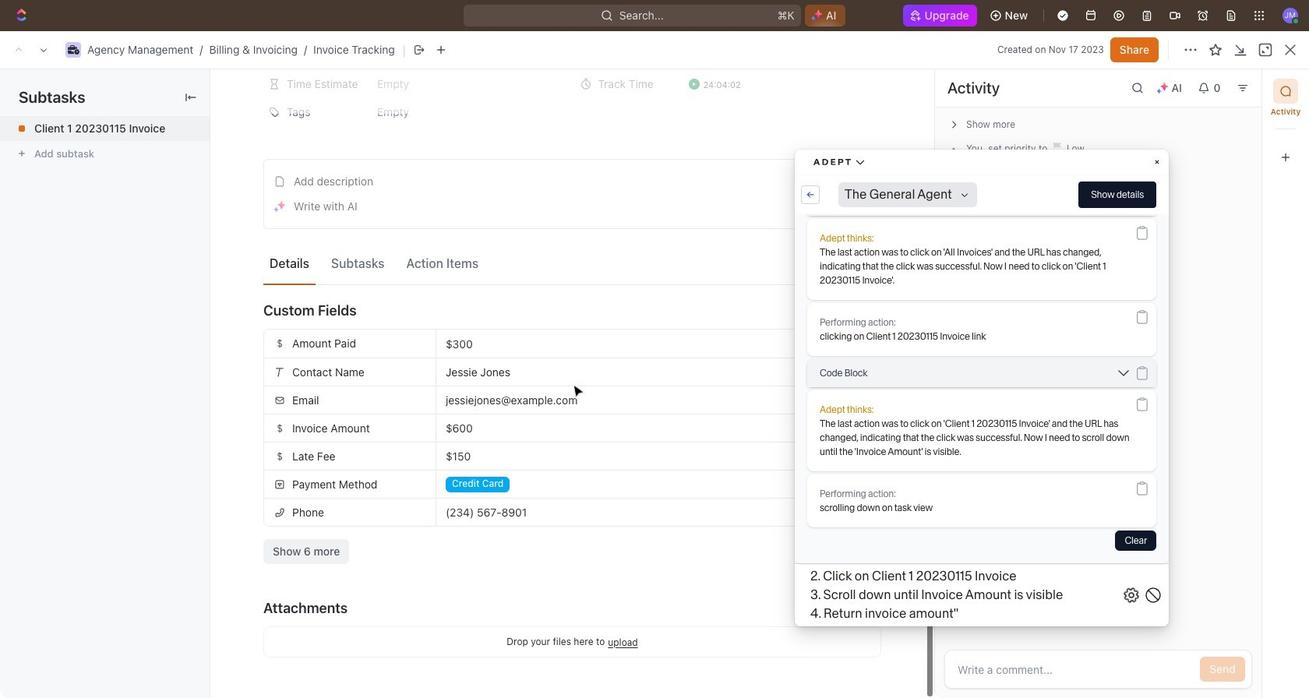 Task type: describe. For each thing, give the bounding box(es) containing it.
Set value for Amount Paid Custom Field text field
[[437, 330, 881, 358]]

task sidebar content section
[[932, 69, 1262, 699]]

tree inside sidebar navigation
[[6, 2, 192, 610]]

custom fields element
[[264, 329, 882, 565]]

business time image
[[213, 69, 223, 77]]

Set value for Late Fee Custom Field text field
[[437, 443, 881, 470]]

sidebar navigation
[[0, 0, 199, 699]]



Task type: locate. For each thing, give the bounding box(es) containing it.
Set value for Invoice Amount Custom Field text field
[[437, 415, 881, 442]]

task sidebar navigation tab list
[[1269, 79, 1304, 170]]

business time image
[[67, 45, 79, 55]]

Search tasks... text field
[[1145, 137, 1301, 161]]

tree
[[6, 2, 192, 610]]



Task type: vqa. For each thing, say whether or not it's contained in the screenshot.
"DEVELOPMENT" within the Final Product Development
no



